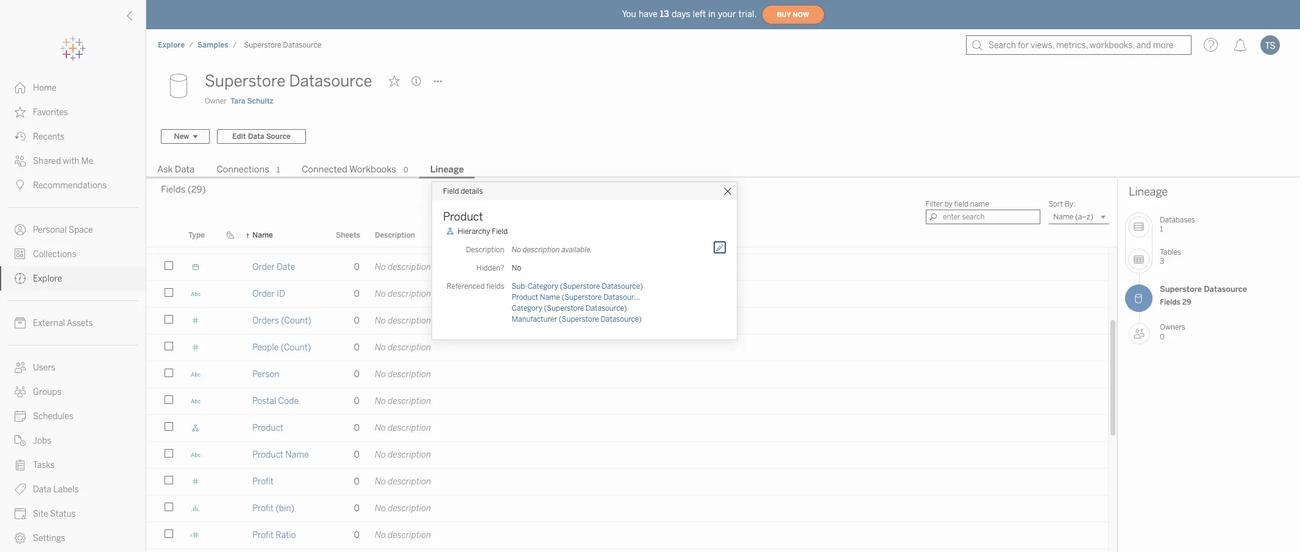 Task type: vqa. For each thing, say whether or not it's contained in the screenshot.
Select All
no



Task type: locate. For each thing, give the bounding box(es) containing it.
1
[[277, 166, 280, 174], [1160, 225, 1164, 234]]

(superstore up product name (superstore datasource) link
[[560, 282, 600, 291]]

1 no description from the top
[[375, 235, 431, 246]]

order
[[252, 262, 275, 273], [252, 289, 275, 299]]

settings
[[33, 534, 65, 544]]

description for orders (count)
[[388, 316, 431, 326]]

row group
[[146, 66, 1109, 552], [512, 281, 710, 325]]

row containing profit
[[146, 469, 1109, 497]]

explore link
[[157, 40, 185, 50], [0, 266, 146, 291]]

order left date
[[252, 262, 275, 273]]

profit up profit (bin) link
[[252, 477, 274, 487]]

in
[[709, 9, 716, 19]]

row containing order id
[[146, 281, 1109, 309]]

0 vertical spatial lineage
[[430, 164, 464, 175]]

row containing manufacturer
[[146, 227, 1109, 254]]

databases
[[1160, 216, 1196, 224]]

no description for profit ratio
[[375, 531, 431, 541]]

0 horizontal spatial explore link
[[0, 266, 146, 291]]

profit left (bin) on the left bottom of page
[[252, 504, 274, 514]]

product down product link
[[252, 450, 284, 460]]

3 profit from the top
[[252, 531, 274, 541]]

0 vertical spatial data
[[248, 132, 264, 141]]

0 vertical spatial name
[[252, 231, 273, 240]]

data source image
[[161, 69, 198, 105]]

explore
[[158, 41, 185, 49], [33, 274, 62, 284]]

3 row from the top
[[146, 281, 1109, 309]]

profit
[[252, 477, 274, 487], [252, 504, 274, 514], [252, 531, 274, 541]]

0 for order id
[[354, 289, 360, 299]]

you have 13 days left in your trial.
[[622, 9, 757, 19]]

field details dialog
[[432, 182, 737, 339]]

tables
[[1160, 248, 1182, 257]]

row group containing sub-category (superstore datasource)
[[512, 281, 710, 325]]

0 horizontal spatial fields
[[161, 184, 186, 195]]

2 row from the top
[[146, 254, 1109, 282]]

by:
[[1065, 200, 1076, 209]]

0 vertical spatial explore link
[[157, 40, 185, 50]]

2 vertical spatial discrete text field image
[[188, 450, 203, 460]]

1 horizontal spatial description
[[466, 245, 505, 254]]

1 vertical spatial discrete text field image
[[188, 396, 203, 407]]

profit inside profit ratio link
[[252, 531, 274, 541]]

1 horizontal spatial explore
[[158, 41, 185, 49]]

datasource)
[[602, 282, 643, 291], [604, 293, 645, 302], [586, 304, 627, 313], [601, 315, 642, 324]]

tables image
[[1129, 249, 1150, 270]]

1 horizontal spatial manufacturer
[[512, 315, 557, 324]]

person link
[[252, 362, 280, 388]]

superstore
[[244, 41, 282, 49], [205, 71, 286, 91], [1160, 285, 1203, 294]]

order for order date
[[252, 262, 275, 273]]

manufacturer inside 'grid'
[[252, 235, 306, 246]]

orders (count)
[[252, 316, 312, 326]]

1 vertical spatial (count)
[[281, 343, 311, 353]]

1 vertical spatial data
[[175, 164, 195, 175]]

favorites
[[33, 107, 68, 118]]

collections link
[[0, 242, 146, 266]]

data right edit
[[248, 132, 264, 141]]

1 down source
[[277, 166, 280, 174]]

0 horizontal spatial description
[[375, 231, 415, 240]]

discrete text field image down the discrete date field image
[[188, 289, 203, 299]]

explore for explore
[[33, 274, 62, 284]]

profit link
[[252, 469, 274, 495]]

row containing product
[[146, 415, 1109, 443]]

description inside field details dialog
[[523, 245, 560, 254]]

data inside "edit data source" button
[[248, 132, 264, 141]]

0 vertical spatial datasource
[[283, 41, 322, 49]]

no for order date
[[375, 262, 386, 273]]

0 for product name
[[354, 450, 360, 460]]

Search text field
[[926, 210, 1041, 224]]

4 row from the top
[[146, 308, 1109, 336]]

11 no description from the top
[[375, 504, 431, 514]]

2 continuous number field image from the top
[[188, 343, 203, 353]]

no description for profit (bin)
[[375, 504, 431, 514]]

0 horizontal spatial explore
[[33, 274, 62, 284]]

explore link left samples
[[157, 40, 185, 50]]

/ right samples link
[[233, 41, 237, 49]]

continuous number field image
[[188, 316, 203, 326], [188, 343, 203, 353]]

1 profit from the top
[[252, 477, 274, 487]]

manufacturer link
[[252, 227, 306, 254]]

superstore up 29
[[1160, 285, 1203, 294]]

row group containing manufacturer
[[146, 66, 1109, 552]]

superstore inside superstore datasource fields 29
[[1160, 285, 1203, 294]]

5 no description from the top
[[375, 343, 431, 353]]

row containing profit (bin)
[[146, 496, 1109, 524]]

2 profit from the top
[[252, 504, 274, 514]]

(count) down orders (count) link
[[281, 343, 311, 353]]

profit inside profit (bin) link
[[252, 504, 274, 514]]

1 horizontal spatial name
[[285, 450, 309, 460]]

(superstore
[[560, 282, 600, 291], [562, 293, 602, 302], [544, 304, 584, 313], [559, 315, 599, 324]]

description down hierarchy field on the left of the page
[[466, 245, 505, 254]]

continuous number field image down the continuous number calculated field image at left bottom
[[181, 549, 210, 552]]

0 vertical spatial continuous number field image
[[188, 316, 203, 326]]

(count) up "people (count)"
[[281, 316, 312, 326]]

description for person
[[388, 370, 431, 380]]

10 row from the top
[[146, 469, 1109, 497]]

data for edit
[[248, 132, 264, 141]]

6 no description from the top
[[375, 370, 431, 380]]

2 vertical spatial superstore
[[1160, 285, 1203, 294]]

external
[[33, 318, 65, 329]]

2 vertical spatial name
[[285, 450, 309, 460]]

lineage inside sub-spaces tab list
[[430, 164, 464, 175]]

6 row from the top
[[146, 362, 1109, 390]]

no description for people (count)
[[375, 343, 431, 353]]

no description for manufacturer
[[375, 235, 431, 246]]

1 horizontal spatial /
[[233, 41, 237, 49]]

1 vertical spatial manufacturer
[[512, 315, 557, 324]]

2 horizontal spatial data
[[248, 132, 264, 141]]

new
[[174, 132, 189, 141]]

continuous number field image down the discrete date field image
[[188, 316, 203, 326]]

9 no description from the top
[[375, 450, 431, 460]]

data inside data labels "link"
[[33, 485, 51, 495]]

no for people (count)
[[375, 343, 386, 353]]

(superstore down sub-category (superstore datasource) link
[[562, 293, 602, 302]]

edit data source button
[[217, 129, 306, 144]]

2 vertical spatial data
[[33, 485, 51, 495]]

1 row from the top
[[146, 227, 1109, 254]]

0 for profit ratio
[[354, 531, 360, 541]]

2 (count) from the top
[[281, 343, 311, 353]]

manufacturer down sub-
[[512, 315, 557, 324]]

0 for people (count)
[[354, 343, 360, 353]]

datasource inside superstore datasource fields 29
[[1205, 285, 1248, 294]]

0 vertical spatial description
[[375, 231, 415, 240]]

person
[[252, 370, 280, 380]]

description for product
[[388, 423, 431, 434]]

5 row from the top
[[146, 335, 1109, 363]]

no description for order id
[[375, 289, 431, 299]]

grid
[[146, 66, 1118, 552]]

manufacturer
[[252, 235, 306, 246], [512, 315, 557, 324]]

data
[[248, 132, 264, 141], [175, 164, 195, 175], [33, 485, 51, 495]]

/ left samples link
[[189, 41, 193, 49]]

1 vertical spatial explore
[[33, 274, 62, 284]]

owner
[[205, 97, 227, 105]]

lineage up the field details
[[430, 164, 464, 175]]

1 vertical spatial continuous number field image
[[188, 343, 203, 353]]

profit for profit
[[252, 477, 274, 487]]

site status link
[[0, 502, 146, 526]]

0 horizontal spatial data
[[33, 485, 51, 495]]

1 vertical spatial name
[[540, 293, 560, 302]]

0
[[404, 166, 408, 174], [354, 235, 360, 246], [354, 262, 360, 273], [354, 289, 360, 299], [354, 316, 360, 326], [1160, 333, 1165, 341], [354, 343, 360, 353], [354, 370, 360, 380], [354, 396, 360, 407], [354, 423, 360, 434], [354, 450, 360, 460], [354, 477, 360, 487], [354, 504, 360, 514], [354, 531, 360, 541]]

explore down "collections"
[[33, 274, 62, 284]]

no for order id
[[375, 289, 386, 299]]

superstore right samples link
[[244, 41, 282, 49]]

0 horizontal spatial manufacturer
[[252, 235, 306, 246]]

manufacturer up the 'order date'
[[252, 235, 306, 246]]

1 vertical spatial superstore datasource
[[205, 71, 372, 91]]

description for order date
[[388, 262, 431, 273]]

7 no description from the top
[[375, 396, 431, 407]]

4 no description from the top
[[375, 316, 431, 326]]

users
[[33, 363, 55, 373]]

2 horizontal spatial name
[[540, 293, 560, 302]]

row
[[146, 227, 1109, 254], [146, 254, 1109, 282], [146, 281, 1109, 309], [146, 308, 1109, 336], [146, 335, 1109, 363], [146, 362, 1109, 390], [146, 388, 1109, 416], [146, 415, 1109, 443], [146, 442, 1109, 470], [146, 469, 1109, 497], [146, 496, 1109, 524], [146, 523, 1109, 551], [146, 549, 1109, 552]]

fields down ask data
[[161, 184, 186, 195]]

1 horizontal spatial 1
[[1160, 225, 1164, 234]]

7 row from the top
[[146, 388, 1109, 416]]

/
[[189, 41, 193, 49], [233, 41, 237, 49]]

buy now button
[[762, 5, 825, 24]]

users link
[[0, 356, 146, 380]]

1 vertical spatial superstore
[[205, 71, 286, 91]]

hierarchy
[[458, 227, 490, 236]]

3 no description from the top
[[375, 289, 431, 299]]

3 discrete text field image from the top
[[188, 450, 203, 460]]

category up category (superstore datasource) link
[[528, 282, 559, 291]]

superstore datasource fields 29
[[1160, 285, 1248, 307]]

cell
[[682, 549, 1109, 552]]

name up category (superstore datasource) link
[[540, 293, 560, 302]]

hidden?
[[477, 264, 505, 272]]

schultz
[[247, 97, 274, 105]]

(count) for people (count)
[[281, 343, 311, 353]]

13 row from the top
[[146, 549, 1109, 552]]

1 horizontal spatial field
[[492, 227, 508, 236]]

lineage up databases image at the right
[[1129, 185, 1168, 199]]

0 inside sub-spaces tab list
[[404, 166, 408, 174]]

1 vertical spatial description
[[466, 245, 505, 254]]

11 row from the top
[[146, 496, 1109, 524]]

external assets
[[33, 318, 93, 329]]

data inside sub-spaces tab list
[[175, 164, 195, 175]]

name up the 'order date'
[[252, 231, 273, 240]]

product down sub-
[[512, 293, 539, 302]]

navigation panel element
[[0, 37, 146, 551]]

code
[[278, 396, 299, 407]]

2 discrete text field image from the top
[[188, 396, 203, 407]]

row containing people (count)
[[146, 335, 1109, 363]]

profit left ratio
[[252, 531, 274, 541]]

continuous number field image
[[188, 477, 203, 487], [181, 549, 210, 552]]

0 vertical spatial superstore datasource
[[244, 41, 322, 49]]

explore link down "collections"
[[0, 266, 146, 291]]

field right hierarchy
[[492, 227, 508, 236]]

fields
[[161, 184, 186, 195], [1160, 298, 1181, 307]]

days
[[672, 9, 691, 19]]

0 vertical spatial continuous number field image
[[188, 477, 203, 487]]

data right ask
[[175, 164, 195, 175]]

0 vertical spatial order
[[252, 262, 275, 273]]

discrete numeric bin field image
[[188, 504, 203, 514]]

0 vertical spatial discrete text field image
[[188, 289, 203, 299]]

tables 3
[[1160, 248, 1182, 266]]

continuous number calculated field image
[[188, 531, 203, 541]]

description inside "superstore datasource" main content
[[375, 231, 415, 240]]

no description for orders (count)
[[375, 316, 431, 326]]

0 vertical spatial profit
[[252, 477, 274, 487]]

2 no description from the top
[[375, 262, 431, 273]]

no description for postal code
[[375, 396, 431, 407]]

superstore datasource
[[244, 41, 322, 49], [205, 71, 372, 91]]

order left id
[[252, 289, 275, 299]]

samples
[[198, 41, 229, 49]]

1 horizontal spatial explore link
[[157, 40, 185, 50]]

discrete text field image up hierarchy field "icon"
[[188, 396, 203, 407]]

people (count) link
[[252, 335, 311, 361]]

2 vertical spatial datasource
[[1205, 285, 1248, 294]]

description
[[375, 231, 415, 240], [466, 245, 505, 254]]

1 vertical spatial category
[[512, 304, 543, 313]]

discrete text field image
[[188, 289, 203, 299], [188, 396, 203, 407], [188, 450, 203, 460]]

2 vertical spatial profit
[[252, 531, 274, 541]]

1 vertical spatial fields
[[1160, 298, 1181, 307]]

cell inside row group
[[682, 549, 1109, 552]]

1 continuous number field image from the top
[[188, 316, 203, 326]]

1 inside databases 1
[[1160, 225, 1164, 234]]

recommendations
[[33, 181, 107, 191]]

continuous number field image up discrete numeric bin field 'icon'
[[188, 477, 203, 487]]

category
[[528, 282, 559, 291], [512, 304, 543, 313]]

owners image
[[1129, 323, 1151, 345]]

1 discrete text field image from the top
[[188, 289, 203, 299]]

settings link
[[0, 526, 146, 551]]

shared with me link
[[0, 149, 146, 173]]

details
[[461, 187, 483, 195]]

12 row from the top
[[146, 523, 1109, 551]]

explore inside explore link
[[33, 274, 62, 284]]

field left details at the top
[[443, 187, 459, 195]]

product name (superstore datasource) link
[[512, 293, 645, 302]]

8 no description from the top
[[375, 423, 431, 434]]

10 no description from the top
[[375, 477, 431, 487]]

grid containing manufacturer
[[146, 66, 1118, 552]]

2 order from the top
[[252, 289, 275, 299]]

9 row from the top
[[146, 442, 1109, 470]]

no description for person
[[375, 370, 431, 380]]

description right sheets
[[375, 231, 415, 240]]

description for profit ratio
[[388, 531, 431, 541]]

continuous number field image for people (count)
[[188, 343, 203, 353]]

8 row from the top
[[146, 415, 1109, 443]]

continuous number field image up discrete text field image
[[188, 343, 203, 353]]

0 horizontal spatial field
[[443, 187, 459, 195]]

discrete text field image down hierarchy field "icon"
[[188, 450, 203, 460]]

category down sub-
[[512, 304, 543, 313]]

1 vertical spatial lineage
[[1129, 185, 1168, 199]]

product inside product name link
[[252, 450, 284, 460]]

(count)
[[281, 316, 312, 326], [281, 343, 311, 353]]

0 vertical spatial fields
[[161, 184, 186, 195]]

no for profit ratio
[[375, 531, 386, 541]]

0 vertical spatial (count)
[[281, 316, 312, 326]]

sheets
[[336, 231, 360, 240]]

data for ask
[[175, 164, 195, 175]]

3
[[1160, 258, 1165, 266]]

row containing profit ratio
[[146, 523, 1109, 551]]

personal
[[33, 225, 67, 235]]

connected workbooks
[[302, 164, 396, 175]]

data left labels
[[33, 485, 51, 495]]

1 horizontal spatial data
[[175, 164, 195, 175]]

description for postal code
[[388, 396, 431, 407]]

superstore up the owner tara schultz
[[205, 71, 286, 91]]

now
[[793, 11, 810, 19]]

(count) for orders (count)
[[281, 316, 312, 326]]

1 order from the top
[[252, 262, 275, 273]]

0 vertical spatial explore
[[158, 41, 185, 49]]

0 horizontal spatial name
[[252, 231, 273, 240]]

1 down databases at the right of page
[[1160, 225, 1164, 234]]

new button
[[161, 129, 210, 144]]

1 vertical spatial continuous number field image
[[181, 549, 210, 552]]

1 vertical spatial explore link
[[0, 266, 146, 291]]

0 horizontal spatial lineage
[[430, 164, 464, 175]]

sub-category (superstore datasource) product name (superstore datasource) category (superstore datasource) manufacturer (superstore datasource)
[[512, 282, 645, 324]]

field
[[443, 187, 459, 195], [492, 227, 508, 236]]

0 vertical spatial manufacturer
[[252, 235, 306, 246]]

12 no description from the top
[[375, 531, 431, 541]]

1 (count) from the top
[[281, 316, 312, 326]]

explore left samples
[[158, 41, 185, 49]]

0 horizontal spatial /
[[189, 41, 193, 49]]

fields left 29
[[1160, 298, 1181, 307]]

1 vertical spatial order
[[252, 289, 275, 299]]

buy now
[[777, 11, 810, 19]]

name down the code
[[285, 450, 309, 460]]

by
[[945, 200, 953, 209]]

1 vertical spatial 1
[[1160, 225, 1164, 234]]

sort
[[1049, 200, 1063, 209]]

1 horizontal spatial fields
[[1160, 298, 1181, 307]]

0 horizontal spatial 1
[[277, 166, 280, 174]]

0 vertical spatial superstore
[[244, 41, 282, 49]]

0 for profit (bin)
[[354, 504, 360, 514]]

0 vertical spatial 1
[[277, 166, 280, 174]]

shared with me
[[33, 156, 93, 166]]

1 vertical spatial profit
[[252, 504, 274, 514]]



Task type: describe. For each thing, give the bounding box(es) containing it.
fields
[[487, 282, 505, 291]]

profit (bin)
[[252, 504, 295, 514]]

databases image
[[1129, 216, 1150, 238]]

samples link
[[197, 40, 229, 50]]

description for manufacturer
[[388, 235, 431, 246]]

sub-
[[512, 282, 528, 291]]

0 for postal code
[[354, 396, 360, 407]]

labels
[[53, 485, 79, 495]]

site status
[[33, 509, 76, 520]]

1 inside sub-spaces tab list
[[277, 166, 280, 174]]

external assets link
[[0, 311, 146, 335]]

home
[[33, 83, 57, 93]]

favorites link
[[0, 100, 146, 124]]

sub-category (superstore datasource) link
[[512, 282, 643, 291]]

row containing product name
[[146, 442, 1109, 470]]

assets
[[67, 318, 93, 329]]

field details
[[443, 187, 483, 195]]

recents link
[[0, 124, 146, 149]]

groups
[[33, 387, 61, 398]]

no description for profit
[[375, 477, 431, 487]]

product down postal
[[252, 423, 284, 434]]

group field image
[[181, 227, 210, 254]]

have
[[639, 9, 658, 19]]

no description for order date
[[375, 262, 431, 273]]

filter by field name
[[926, 200, 990, 209]]

no for product
[[375, 423, 386, 434]]

postal
[[252, 396, 276, 407]]

source
[[266, 132, 291, 141]]

no for person
[[375, 370, 386, 380]]

order id link
[[252, 281, 285, 307]]

sort by:
[[1049, 200, 1076, 209]]

0 for profit
[[354, 477, 360, 487]]

0 for person
[[354, 370, 360, 380]]

order id
[[252, 289, 285, 299]]

left
[[693, 9, 706, 19]]

name inside sub-category (superstore datasource) product name (superstore datasource) category (superstore datasource) manufacturer (superstore datasource)
[[540, 293, 560, 302]]

ask data
[[157, 164, 195, 175]]

postal code link
[[252, 388, 299, 415]]

id
[[277, 289, 285, 299]]

status
[[50, 509, 76, 520]]

superstore datasource element
[[241, 41, 325, 49]]

description inside field details dialog
[[466, 245, 505, 254]]

no description for product
[[375, 423, 431, 434]]

personal space
[[33, 225, 93, 235]]

description for people (count)
[[388, 343, 431, 353]]

groups link
[[0, 380, 146, 404]]

profit ratio
[[252, 531, 296, 541]]

profit for profit ratio
[[252, 531, 274, 541]]

fields image
[[1126, 285, 1153, 312]]

sub-spaces tab list
[[146, 163, 1301, 179]]

profit for profit (bin)
[[252, 504, 274, 514]]

superstore datasource main content
[[146, 61, 1301, 552]]

recents
[[33, 132, 65, 142]]

row group inside "superstore datasource" main content
[[146, 66, 1109, 552]]

manufacturer inside sub-category (superstore datasource) product name (superstore datasource) category (superstore datasource) manufacturer (superstore datasource)
[[512, 315, 557, 324]]

description for order id
[[388, 289, 431, 299]]

discrete text field image
[[188, 370, 203, 380]]

tasks link
[[0, 453, 146, 477]]

0 for manufacturer
[[354, 235, 360, 246]]

0 for product
[[354, 423, 360, 434]]

hierarchy field
[[458, 227, 508, 236]]

(superstore up manufacturer (superstore datasource) link
[[544, 304, 584, 313]]

ratio
[[276, 531, 296, 541]]

1 horizontal spatial lineage
[[1129, 185, 1168, 199]]

date
[[277, 262, 295, 273]]

row containing person
[[146, 362, 1109, 390]]

me
[[81, 156, 93, 166]]

no for profit (bin)
[[375, 504, 386, 514]]

0 vertical spatial category
[[528, 282, 559, 291]]

13
[[660, 9, 670, 19]]

0 for orders (count)
[[354, 316, 360, 326]]

profit (bin) link
[[252, 496, 295, 522]]

available.
[[562, 245, 592, 254]]

you
[[622, 9, 637, 19]]

1 vertical spatial datasource
[[289, 71, 372, 91]]

category (superstore datasource) link
[[512, 304, 627, 313]]

fields inside superstore datasource fields 29
[[1160, 298, 1181, 307]]

discrete text field image for order id
[[188, 289, 203, 299]]

main navigation. press the up and down arrow keys to access links. element
[[0, 76, 146, 551]]

product name
[[252, 450, 309, 460]]

shared
[[33, 156, 61, 166]]

referenced
[[447, 282, 485, 291]]

discrete date field image
[[188, 262, 203, 273]]

product inside sub-category (superstore datasource) product name (superstore datasource) category (superstore datasource) manufacturer (superstore datasource)
[[512, 293, 539, 302]]

(superstore down category (superstore datasource) link
[[559, 315, 599, 324]]

row containing order date
[[146, 254, 1109, 282]]

owners
[[1160, 323, 1186, 332]]

profit ratio link
[[252, 523, 296, 549]]

1 vertical spatial field
[[492, 227, 508, 236]]

data labels
[[33, 485, 79, 495]]

product up hierarchy
[[443, 210, 483, 223]]

edit
[[232, 132, 246, 141]]

no for profit
[[375, 477, 386, 487]]

tara
[[231, 97, 245, 105]]

buy
[[777, 11, 791, 19]]

jobs link
[[0, 429, 146, 453]]

order for order id
[[252, 289, 275, 299]]

hierarchy field image
[[188, 423, 203, 434]]

no for postal code
[[375, 396, 386, 407]]

description for profit (bin)
[[388, 504, 431, 514]]

trial.
[[739, 9, 757, 19]]

connected
[[302, 164, 348, 175]]

discrete text field image for postal code
[[188, 396, 203, 407]]

no description for product name
[[375, 450, 431, 460]]

no description available.
[[512, 245, 592, 254]]

ask
[[157, 164, 173, 175]]

with
[[63, 156, 79, 166]]

edit data source
[[232, 132, 291, 141]]

row containing postal code
[[146, 388, 1109, 416]]

continuous number field image for orders (count)
[[188, 316, 203, 326]]

orders (count) link
[[252, 308, 312, 334]]

(bin)
[[276, 504, 295, 514]]

description for profit
[[388, 477, 431, 487]]

sensitivity
[[690, 231, 727, 240]]

discrete text field image for product name
[[188, 450, 203, 460]]

tara schultz link
[[231, 96, 274, 107]]

superstore datasource inside main content
[[205, 71, 372, 91]]

field
[[955, 200, 969, 209]]

schedules
[[33, 412, 74, 422]]

row containing orders (count)
[[146, 308, 1109, 336]]

databases 1
[[1160, 216, 1196, 234]]

2 / from the left
[[233, 41, 237, 49]]

product link
[[252, 415, 284, 441]]

people
[[252, 343, 279, 353]]

product name link
[[252, 442, 309, 468]]

personal space link
[[0, 218, 146, 242]]

description for product name
[[388, 450, 431, 460]]

29
[[1183, 298, 1192, 307]]

data labels link
[[0, 477, 146, 502]]

owner tara schultz
[[205, 97, 274, 105]]

explore / samples /
[[158, 41, 237, 49]]

1 / from the left
[[189, 41, 193, 49]]

0 for order date
[[354, 262, 360, 273]]

grid inside "superstore datasource" main content
[[146, 66, 1118, 552]]

explore for explore / samples /
[[158, 41, 185, 49]]

orders
[[252, 316, 279, 326]]

0 vertical spatial field
[[443, 187, 459, 195]]

row group inside field details dialog
[[512, 281, 710, 325]]

jobs
[[33, 436, 51, 446]]

0 inside 'owners 0'
[[1160, 333, 1165, 341]]

no for manufacturer
[[375, 235, 386, 246]]

no for orders (count)
[[375, 316, 386, 326]]

no for product name
[[375, 450, 386, 460]]

space
[[69, 225, 93, 235]]

schedules link
[[0, 404, 146, 429]]

manufacturer (superstore datasource) link
[[512, 315, 642, 324]]

referenced fields
[[447, 282, 505, 291]]



